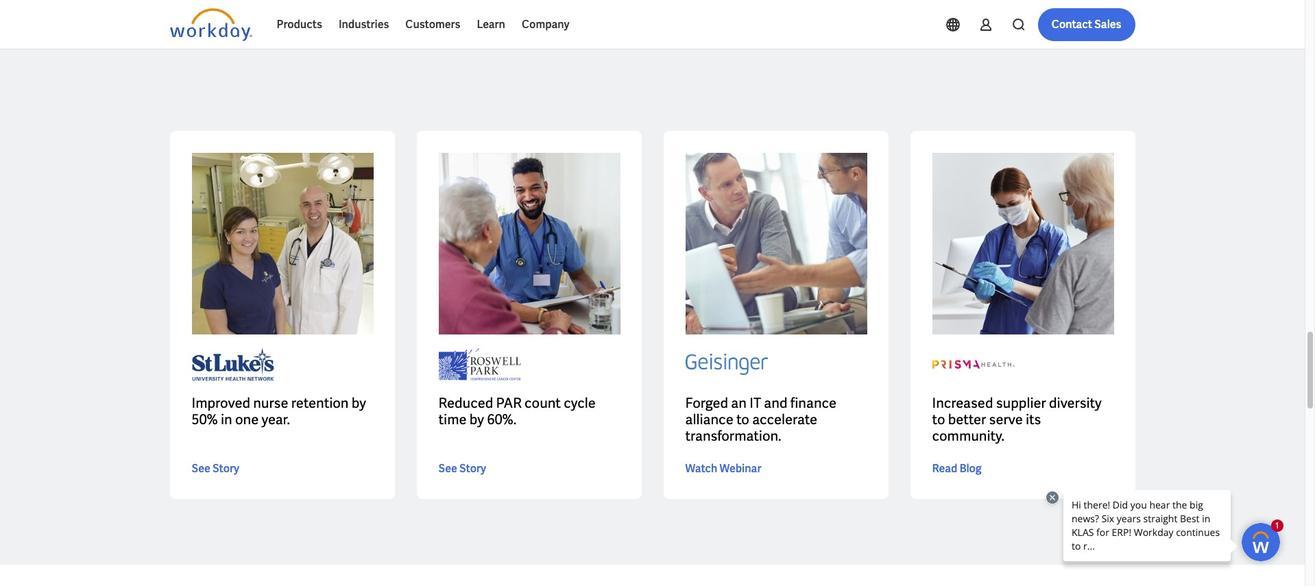 Task type: vqa. For each thing, say whether or not it's contained in the screenshot.
Explore Workday Careers related to 2nd Explore Workday Careers link from the left
no



Task type: describe. For each thing, give the bounding box(es) containing it.
cycle
[[564, 394, 596, 412]]

retention
[[291, 394, 349, 412]]

50%
[[192, 411, 218, 428]]

to inside the forged an it and finance alliance to accelerate transformation.
[[737, 411, 750, 428]]

industries button
[[331, 8, 397, 41]]

one
[[235, 411, 259, 428]]

watch
[[686, 461, 718, 476]]

see story for time
[[439, 461, 486, 476]]

see for time
[[439, 461, 457, 476]]

of
[[267, 8, 298, 51]]

roswell park comprehensive cancer center image
[[439, 153, 620, 334]]

go to the homepage image
[[170, 8, 252, 41]]

in
[[221, 411, 232, 428]]

reduced
[[439, 394, 493, 412]]

read blog
[[933, 461, 982, 476]]

by inside reduced par count cycle time by 60%.
[[470, 411, 484, 428]]

finance
[[791, 394, 837, 412]]

leading healthcare organizations use workday to drive the future of health.
[[170, 0, 1040, 51]]

2 prisma health image from the top
[[933, 345, 1015, 384]]

improved nurse retention by 50% in one year.
[[192, 394, 366, 428]]

its
[[1026, 411, 1042, 428]]

organizations
[[463, 0, 666, 12]]

story for by
[[460, 461, 486, 476]]

and
[[764, 394, 788, 412]]

see story for 50%
[[192, 461, 239, 476]]

count
[[525, 394, 561, 412]]

company
[[522, 17, 570, 32]]

community.
[[933, 427, 1005, 445]]

contact
[[1052, 17, 1093, 32]]

st. luke's university health network image
[[192, 345, 274, 384]]

time
[[439, 411, 467, 428]]

health.
[[304, 8, 408, 51]]

to inside leading healthcare organizations use workday to drive the future of health.
[[870, 0, 902, 12]]

company button
[[514, 8, 578, 41]]

products button
[[269, 8, 331, 41]]

transformation.
[[686, 427, 782, 445]]

increased
[[933, 394, 994, 412]]

see the st. luke's university health network story image
[[192, 153, 373, 334]]

products
[[277, 17, 322, 32]]

learn
[[477, 17, 506, 32]]

contact sales
[[1052, 17, 1122, 32]]

to inside increased supplier diversity to better serve its community.
[[933, 411, 946, 428]]

forged
[[686, 394, 729, 412]]

improved
[[192, 394, 250, 412]]

webinar
[[720, 461, 762, 476]]



Task type: locate. For each thing, give the bounding box(es) containing it.
to left it
[[737, 411, 750, 428]]

supplier
[[996, 394, 1047, 412]]

increased supplier diversity to better serve its community.
[[933, 394, 1102, 445]]

2 see from the left
[[439, 461, 457, 476]]

see story down time
[[439, 461, 486, 476]]

1 story from the left
[[213, 461, 239, 476]]

see story
[[192, 461, 239, 476], [439, 461, 486, 476]]

use
[[672, 0, 726, 12]]

watch the geisinger health webinar image
[[686, 153, 867, 334]]

par
[[496, 394, 522, 412]]

1 horizontal spatial story
[[460, 461, 486, 476]]

nurse
[[253, 394, 288, 412]]

story
[[213, 461, 239, 476], [460, 461, 486, 476]]

future
[[170, 8, 261, 51]]

2 see story from the left
[[439, 461, 486, 476]]

to
[[870, 0, 902, 12], [737, 411, 750, 428], [933, 411, 946, 428]]

story for in
[[213, 461, 239, 476]]

the
[[990, 0, 1040, 12]]

by right the retention
[[352, 394, 366, 412]]

0 horizontal spatial see story
[[192, 461, 239, 476]]

0 horizontal spatial by
[[352, 394, 366, 412]]

learn button
[[469, 8, 514, 41]]

0 horizontal spatial story
[[213, 461, 239, 476]]

1 see from the left
[[192, 461, 210, 476]]

story down time
[[460, 461, 486, 476]]

industries
[[339, 17, 389, 32]]

year.
[[262, 411, 290, 428]]

by inside improved nurse retention by 50% in one year.
[[352, 394, 366, 412]]

60%.
[[487, 411, 517, 428]]

accelerate
[[753, 411, 818, 428]]

to left drive
[[870, 0, 902, 12]]

see down 50%
[[192, 461, 210, 476]]

by right time
[[470, 411, 484, 428]]

0 horizontal spatial see
[[192, 461, 210, 476]]

1 horizontal spatial see
[[439, 461, 457, 476]]

reduced par count cycle time by 60%.
[[439, 394, 596, 428]]

better
[[948, 411, 987, 428]]

alliance
[[686, 411, 734, 428]]

to left better
[[933, 411, 946, 428]]

leading
[[170, 0, 289, 12]]

drive
[[908, 0, 983, 12]]

workday
[[732, 0, 864, 12]]

story down in
[[213, 461, 239, 476]]

an
[[731, 394, 747, 412]]

prisma health image
[[933, 153, 1114, 334], [933, 345, 1015, 384]]

1 vertical spatial prisma health image
[[933, 345, 1015, 384]]

healthcare
[[295, 0, 456, 12]]

0 vertical spatial prisma health image
[[933, 153, 1114, 334]]

roswell park comprehensive cancer center (roswell park cancer institute) image
[[439, 345, 521, 384]]

watch webinar
[[686, 461, 762, 476]]

serve
[[990, 411, 1023, 428]]

see
[[192, 461, 210, 476], [439, 461, 457, 476]]

1 horizontal spatial to
[[870, 0, 902, 12]]

forged an it and finance alliance to accelerate transformation.
[[686, 394, 837, 445]]

2 story from the left
[[460, 461, 486, 476]]

by
[[352, 394, 366, 412], [470, 411, 484, 428]]

it
[[750, 394, 761, 412]]

geisinger (geisinger system services) image
[[686, 345, 768, 384]]

customers
[[406, 17, 461, 32]]

see story down 50%
[[192, 461, 239, 476]]

blog
[[960, 461, 982, 476]]

1 horizontal spatial see story
[[439, 461, 486, 476]]

see down time
[[439, 461, 457, 476]]

sales
[[1095, 17, 1122, 32]]

1 horizontal spatial by
[[470, 411, 484, 428]]

contact sales link
[[1038, 8, 1136, 41]]

see for 50%
[[192, 461, 210, 476]]

read
[[933, 461, 958, 476]]

customers button
[[397, 8, 469, 41]]

1 prisma health image from the top
[[933, 153, 1114, 334]]

1 see story from the left
[[192, 461, 239, 476]]

diversity
[[1050, 394, 1102, 412]]

0 horizontal spatial to
[[737, 411, 750, 428]]

2 horizontal spatial to
[[933, 411, 946, 428]]



